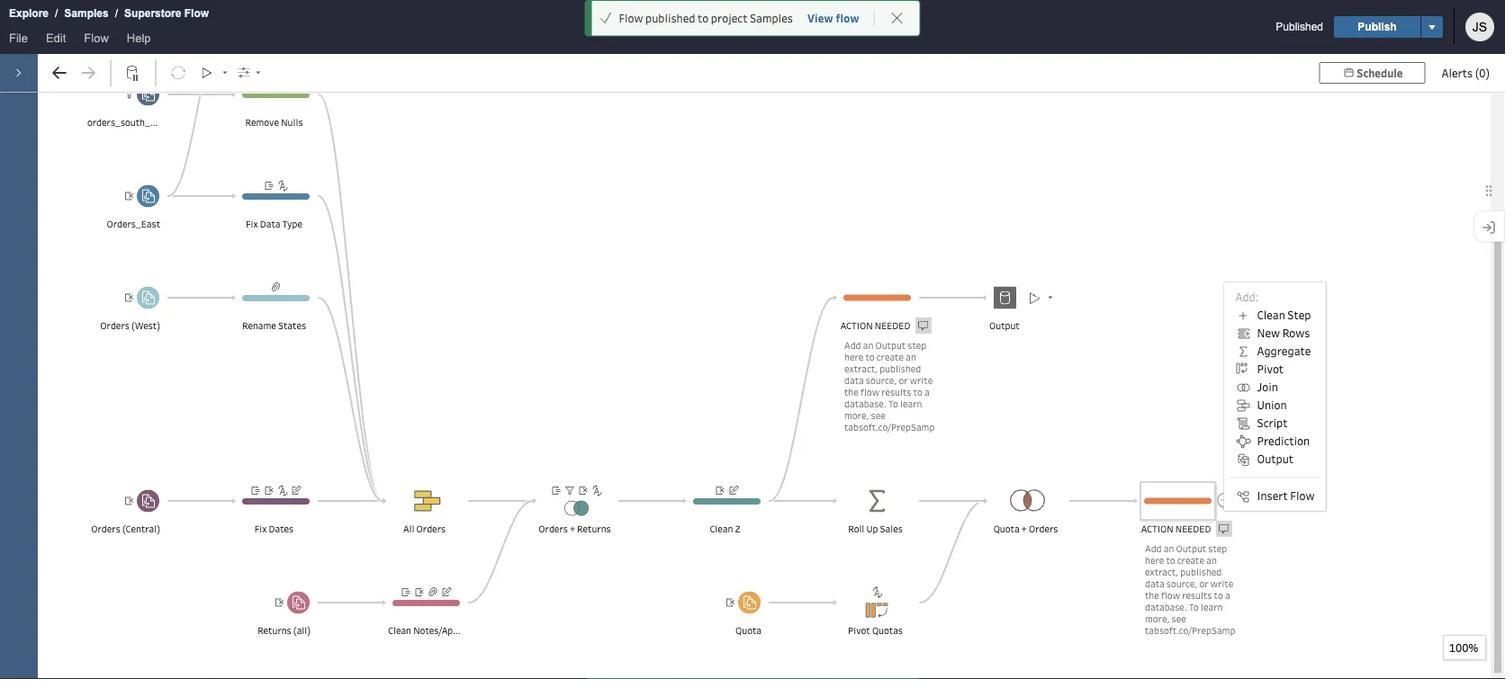 Task type: vqa. For each thing, say whether or not it's contained in the screenshot.
menu
yes



Task type: describe. For each thing, give the bounding box(es) containing it.
1 vertical spatial a
[[1225, 589, 1230, 602]]

0 vertical spatial flow
[[836, 11, 859, 25]]

quota for quota
[[735, 625, 762, 637]]

join
[[1257, 380, 1278, 395]]

all orders
[[403, 523, 446, 536]]

new
[[1257, 326, 1280, 341]]

1 vertical spatial flow
[[861, 386, 879, 398]]

roll
[[848, 523, 864, 536]]

insert
[[1257, 489, 1288, 504]]

superstore flow
[[705, 19, 810, 35]]

published
[[1276, 21, 1323, 33]]

0 vertical spatial returns
[[577, 523, 611, 536]]

1 vertical spatial returns
[[258, 625, 291, 637]]

clean notes/approver
[[388, 625, 481, 637]]

fix dates
[[255, 523, 294, 536]]

quota for quota + orders
[[993, 523, 1020, 536]]

(central)
[[122, 523, 160, 536]]

add: menu item
[[1230, 288, 1320, 307]]

0 horizontal spatial source,
[[866, 374, 897, 387]]

orders_east
[[107, 218, 160, 230]]

1 horizontal spatial extract,
[[1145, 566, 1178, 578]]

data
[[260, 218, 280, 230]]

publish
[[1358, 21, 1397, 33]]

0 vertical spatial the
[[844, 386, 859, 398]]

success image
[[599, 12, 612, 24]]

remove nulls
[[245, 116, 303, 129]]

menu containing add:
[[1225, 283, 1325, 511]]

flow inside alert
[[619, 10, 643, 25]]

no refreshes available image
[[165, 59, 192, 86]]

0 vertical spatial needed
[[875, 320, 910, 332]]

rename states
[[242, 320, 306, 332]]

2 / from the left
[[115, 7, 118, 19]]

prediction
[[1257, 434, 1310, 449]]

0 horizontal spatial superstore
[[124, 7, 181, 19]]

0 vertical spatial see
[[871, 409, 886, 422]]

1 horizontal spatial data
[[1145, 577, 1165, 590]]

1 horizontal spatial to
[[1189, 601, 1199, 613]]

0 vertical spatial or
[[899, 374, 908, 387]]

1 horizontal spatial database.
[[1145, 601, 1187, 613]]

run flow image
[[1022, 286, 1046, 310]]

dates
[[269, 523, 294, 536]]

0 vertical spatial here
[[844, 351, 864, 363]]

all
[[403, 523, 414, 536]]

1 horizontal spatial action
[[1141, 523, 1174, 536]]

+ for quota
[[1021, 523, 1027, 536]]

nulls
[[281, 116, 303, 129]]

1 vertical spatial source,
[[1166, 577, 1197, 590]]

orders (west)
[[100, 320, 160, 332]]

clean step
[[1257, 308, 1311, 323]]

1 vertical spatial more,
[[1145, 613, 1170, 625]]

0 horizontal spatial create
[[877, 351, 904, 363]]

orders for orders (west)
[[100, 320, 129, 332]]

orders_south_2015
[[87, 116, 172, 129]]

orders (central)
[[91, 523, 160, 536]]

quotas
[[872, 625, 903, 637]]

project
[[711, 10, 747, 25]]

1 vertical spatial see
[[1172, 613, 1186, 625]]

clean for clean step
[[1257, 308, 1285, 323]]

help button
[[118, 27, 160, 54]]

flow right "insert"
[[1290, 489, 1315, 504]]

notes/approver
[[413, 625, 481, 637]]

0 vertical spatial database.
[[844, 397, 887, 410]]

1 horizontal spatial step
[[1208, 542, 1227, 555]]

0 horizontal spatial action needed
[[840, 320, 910, 332]]

type
[[282, 218, 302, 230]]

0 vertical spatial data
[[844, 374, 864, 387]]

sales
[[880, 523, 903, 536]]

schedule
[[1357, 66, 1403, 80]]

view
[[807, 11, 833, 25]]

2 horizontal spatial flow
[[1161, 589, 1180, 602]]

explore
[[9, 7, 49, 19]]

help
[[127, 31, 151, 45]]

0 vertical spatial add an output step here to create an extract, published data source, or write the flow results to a database. to learn more, see tabsoft.co/prepsamp
[[844, 339, 935, 433]]

add:
[[1235, 290, 1259, 305]]

pivot quotas
[[848, 625, 903, 637]]

samples inside alert
[[750, 10, 793, 25]]

flow published to project samples
[[619, 10, 793, 25]]

rename
[[242, 320, 276, 332]]

orders + returns
[[539, 523, 611, 536]]

(west)
[[131, 320, 160, 332]]

alerts (0)
[[1442, 65, 1490, 80]]

0 vertical spatial tabsoft.co/prepsamp
[[844, 421, 935, 433]]

explore link
[[8, 5, 50, 23]]

remove
[[245, 116, 279, 129]]

up
[[866, 523, 878, 536]]

script
[[1257, 416, 1288, 431]]

quota + orders
[[993, 523, 1058, 536]]

js
[[1472, 20, 1487, 34]]

schedule button
[[1319, 62, 1425, 84]]

pivot for pivot quotas
[[848, 625, 870, 637]]

1 vertical spatial the
[[1145, 589, 1159, 602]]



Task type: locate. For each thing, give the bounding box(es) containing it.
1 horizontal spatial add
[[1145, 542, 1162, 555]]

states
[[278, 320, 306, 332]]

1 horizontal spatial published
[[880, 362, 921, 375]]

superstore up 'help' in the top of the page
[[124, 7, 181, 19]]

/ right samples link
[[115, 7, 118, 19]]

0 vertical spatial write
[[910, 374, 933, 387]]

an
[[863, 339, 873, 352], [906, 351, 916, 363], [1164, 542, 1174, 555], [1206, 554, 1217, 567]]

pivot for pivot
[[1257, 362, 1284, 377]]

step
[[908, 339, 927, 352], [1208, 542, 1227, 555]]

here
[[844, 351, 864, 363], [1145, 554, 1164, 567]]

orders for orders + returns
[[539, 523, 568, 536]]

published
[[646, 10, 695, 25], [880, 362, 921, 375], [1180, 566, 1222, 578]]

flow up no refreshes available image
[[184, 7, 209, 19]]

1 horizontal spatial pivot
[[1257, 362, 1284, 377]]

a
[[924, 386, 929, 398], [1225, 589, 1230, 602]]

fix left dates
[[255, 523, 267, 536]]

1 / from the left
[[55, 7, 58, 19]]

step
[[1287, 308, 1311, 323]]

clean for clean 2
[[710, 523, 733, 536]]

0 horizontal spatial results
[[881, 386, 911, 398]]

1 horizontal spatial returns
[[577, 523, 611, 536]]

1 horizontal spatial superstore
[[705, 19, 776, 35]]

0 vertical spatial results
[[881, 386, 911, 398]]

0 vertical spatial add
[[844, 339, 861, 352]]

1 horizontal spatial the
[[1145, 589, 1159, 602]]

clean left 2
[[710, 523, 733, 536]]

0 vertical spatial to
[[889, 397, 898, 410]]

+
[[570, 523, 575, 536], [1021, 523, 1027, 536]]

0 horizontal spatial clean
[[388, 625, 411, 637]]

0 horizontal spatial extract,
[[844, 362, 878, 375]]

fix data type
[[246, 218, 302, 230]]

flow right success icon
[[619, 10, 643, 25]]

1 vertical spatial add an output step here to create an extract, published data source, or write the flow results to a database. to learn more, see tabsoft.co/prepsamp
[[1145, 542, 1235, 637]]

1 vertical spatial database.
[[1145, 601, 1187, 613]]

clean
[[1257, 308, 1285, 323], [710, 523, 733, 536], [388, 625, 411, 637]]

1 vertical spatial add
[[1145, 542, 1162, 555]]

0 vertical spatial action
[[840, 320, 873, 332]]

data
[[844, 374, 864, 387], [1145, 577, 1165, 590]]

learn
[[900, 397, 922, 410], [1201, 601, 1223, 613]]

1 vertical spatial tabsoft.co/prepsamp
[[1145, 624, 1235, 637]]

0 horizontal spatial needed
[[875, 320, 910, 332]]

1 vertical spatial quota
[[735, 625, 762, 637]]

0 vertical spatial fix
[[246, 218, 258, 230]]

0 horizontal spatial samples
[[64, 7, 109, 19]]

menu
[[1225, 283, 1325, 511]]

0 horizontal spatial flow
[[836, 11, 859, 25]]

pivot
[[1257, 362, 1284, 377], [848, 625, 870, 637]]

0 horizontal spatial /
[[55, 7, 58, 19]]

1 vertical spatial create
[[1177, 554, 1204, 567]]

0 horizontal spatial more,
[[844, 409, 869, 422]]

js button
[[1465, 13, 1494, 41]]

insert flow
[[1257, 489, 1315, 504]]

2 horizontal spatial clean
[[1257, 308, 1285, 323]]

1 vertical spatial clean
[[710, 523, 733, 536]]

2
[[735, 523, 740, 536]]

fix for fix data type
[[246, 218, 258, 230]]

aggregate
[[1257, 344, 1311, 359]]

to inside the flow published to project samples alert
[[698, 10, 709, 25]]

fix for fix dates
[[255, 523, 267, 536]]

0 vertical spatial more,
[[844, 409, 869, 422]]

rows
[[1282, 326, 1310, 341]]

0 vertical spatial action needed
[[840, 320, 910, 332]]

1 horizontal spatial quota
[[993, 523, 1020, 536]]

source,
[[866, 374, 897, 387], [1166, 577, 1197, 590]]

results
[[881, 386, 911, 398], [1182, 589, 1212, 602]]

pivot left quotas in the right of the page
[[848, 625, 870, 637]]

clean up new
[[1257, 308, 1285, 323]]

0 horizontal spatial a
[[924, 386, 929, 398]]

file button
[[0, 27, 37, 54]]

database.
[[844, 397, 887, 410], [1145, 601, 1187, 613]]

1 horizontal spatial needed
[[1175, 523, 1211, 536]]

file
[[9, 31, 28, 45]]

1 horizontal spatial source,
[[1166, 577, 1197, 590]]

edit
[[46, 31, 66, 45]]

1 horizontal spatial a
[[1225, 589, 1230, 602]]

1 horizontal spatial more,
[[1145, 613, 1170, 625]]

0 horizontal spatial returns
[[258, 625, 291, 637]]

0 horizontal spatial write
[[910, 374, 933, 387]]

edit button
[[37, 27, 75, 54]]

2 vertical spatial clean
[[388, 625, 411, 637]]

union
[[1257, 398, 1287, 413]]

tabsoft.co/prepsamp
[[844, 421, 935, 433], [1145, 624, 1235, 637]]

orders for orders (central)
[[91, 523, 120, 536]]

(0)
[[1475, 65, 1490, 80]]

1 vertical spatial needed
[[1175, 523, 1211, 536]]

fix
[[246, 218, 258, 230], [255, 523, 267, 536]]

action
[[840, 320, 873, 332], [1141, 523, 1174, 536]]

0 horizontal spatial add an output step here to create an extract, published data source, or write the flow results to a database. to learn more, see tabsoft.co/prepsamp
[[844, 339, 935, 433]]

1 horizontal spatial create
[[1177, 554, 1204, 567]]

flow right project on the left top of the page
[[780, 19, 810, 35]]

returns (all)
[[258, 625, 311, 637]]

quota
[[993, 523, 1020, 536], [735, 625, 762, 637]]

the
[[844, 386, 859, 398], [1145, 589, 1159, 602]]

0 horizontal spatial data
[[844, 374, 864, 387]]

flow inside popup button
[[84, 31, 109, 45]]

1 horizontal spatial results
[[1182, 589, 1212, 602]]

samples
[[64, 7, 109, 19], [750, 10, 793, 25]]

flow down samples link
[[84, 31, 109, 45]]

1 vertical spatial action
[[1141, 523, 1174, 536]]

0 vertical spatial step
[[908, 339, 927, 352]]

0 horizontal spatial pivot
[[848, 625, 870, 637]]

0 horizontal spatial to
[[889, 397, 898, 410]]

orders
[[100, 320, 129, 332], [91, 523, 120, 536], [416, 523, 446, 536], [539, 523, 568, 536], [1029, 523, 1058, 536]]

pivot up join
[[1257, 362, 1284, 377]]

superstore flow link
[[123, 5, 210, 23]]

superstore left "view"
[[705, 19, 776, 35]]

see
[[871, 409, 886, 422], [1172, 613, 1186, 625]]

fix left data
[[246, 218, 258, 230]]

1 vertical spatial write
[[1210, 577, 1233, 590]]

flow
[[836, 11, 859, 25], [861, 386, 879, 398], [1161, 589, 1180, 602]]

clean left notes/approver
[[388, 625, 411, 637]]

2 vertical spatial flow
[[1161, 589, 1180, 602]]

superstore
[[124, 7, 181, 19], [705, 19, 776, 35]]

0 horizontal spatial or
[[899, 374, 908, 387]]

1 horizontal spatial learn
[[1201, 601, 1223, 613]]

clean 2
[[710, 523, 740, 536]]

create
[[877, 351, 904, 363], [1177, 554, 1204, 567]]

published inside the flow published to project samples alert
[[646, 10, 695, 25]]

more,
[[844, 409, 869, 422], [1145, 613, 1170, 625]]

2 + from the left
[[1021, 523, 1027, 536]]

(all)
[[293, 625, 311, 637]]

flow button
[[75, 27, 118, 54]]

0 vertical spatial quota
[[993, 523, 1020, 536]]

/ up edit
[[55, 7, 58, 19]]

+ for orders
[[570, 523, 575, 536]]

1 vertical spatial extract,
[[1145, 566, 1178, 578]]

0 vertical spatial a
[[924, 386, 929, 398]]

publish button
[[1334, 16, 1420, 38]]

flow published to project samples alert
[[619, 10, 793, 27]]

menu item
[[1230, 478, 1320, 478]]

to
[[889, 397, 898, 410], [1189, 601, 1199, 613]]

to
[[698, 10, 709, 25], [865, 351, 875, 363], [913, 386, 922, 398], [1166, 554, 1175, 567], [1214, 589, 1223, 602]]

view flow
[[807, 11, 859, 25]]

samples link
[[63, 5, 110, 23]]

or
[[899, 374, 908, 387], [1199, 577, 1208, 590]]

1 vertical spatial results
[[1182, 589, 1212, 602]]

write
[[910, 374, 933, 387], [1210, 577, 1233, 590]]

view flow link
[[806, 10, 860, 26]]

0 horizontal spatial step
[[908, 339, 927, 352]]

add an output step here to create an extract, published data source, or write the flow results to a database. to learn more, see tabsoft.co/prepsamp
[[844, 339, 935, 433], [1145, 542, 1235, 637]]

1 horizontal spatial /
[[115, 7, 118, 19]]

2 horizontal spatial published
[[1180, 566, 1222, 578]]

1 vertical spatial learn
[[1201, 601, 1223, 613]]

samples right project on the left top of the page
[[750, 10, 793, 25]]

1 horizontal spatial or
[[1199, 577, 1208, 590]]

1 horizontal spatial tabsoft.co/prepsamp
[[1145, 624, 1235, 637]]

alerts
[[1442, 65, 1473, 80]]

1 + from the left
[[570, 523, 575, 536]]

/
[[55, 7, 58, 19], [115, 7, 118, 19]]

1 vertical spatial here
[[1145, 554, 1164, 567]]

action needed
[[840, 320, 910, 332], [1141, 523, 1211, 536]]

0 horizontal spatial see
[[871, 409, 886, 422]]

new rows
[[1257, 326, 1310, 341]]

1 vertical spatial fix
[[255, 523, 267, 536]]

samples up the flow popup button
[[64, 7, 109, 19]]

0 horizontal spatial here
[[844, 351, 864, 363]]

0 horizontal spatial learn
[[900, 397, 922, 410]]

1 horizontal spatial write
[[1210, 577, 1233, 590]]

explore / samples / superstore flow
[[9, 7, 209, 19]]

1 horizontal spatial here
[[1145, 554, 1164, 567]]

clean for clean notes/approver
[[388, 625, 411, 637]]

needed
[[875, 320, 910, 332], [1175, 523, 1211, 536]]

roll up sales
[[848, 523, 903, 536]]

0 vertical spatial pivot
[[1257, 362, 1284, 377]]

redo image
[[75, 59, 102, 86]]

1 horizontal spatial +
[[1021, 523, 1027, 536]]

add
[[844, 339, 861, 352], [1145, 542, 1162, 555]]

1 horizontal spatial flow
[[861, 386, 879, 398]]

returns
[[577, 523, 611, 536], [258, 625, 291, 637]]

output inside 'menu'
[[1257, 452, 1293, 467]]

1 horizontal spatial samples
[[750, 10, 793, 25]]

0 vertical spatial clean
[[1257, 308, 1285, 323]]

0 vertical spatial source,
[[866, 374, 897, 387]]

0 horizontal spatial tabsoft.co/prepsamp
[[844, 421, 935, 433]]

0 vertical spatial published
[[646, 10, 695, 25]]

1 vertical spatial data
[[1145, 577, 1165, 590]]

1 vertical spatial action needed
[[1141, 523, 1211, 536]]

output
[[989, 320, 1020, 332], [875, 339, 906, 352], [1257, 452, 1293, 467], [1176, 542, 1206, 555]]

0 horizontal spatial quota
[[735, 625, 762, 637]]



